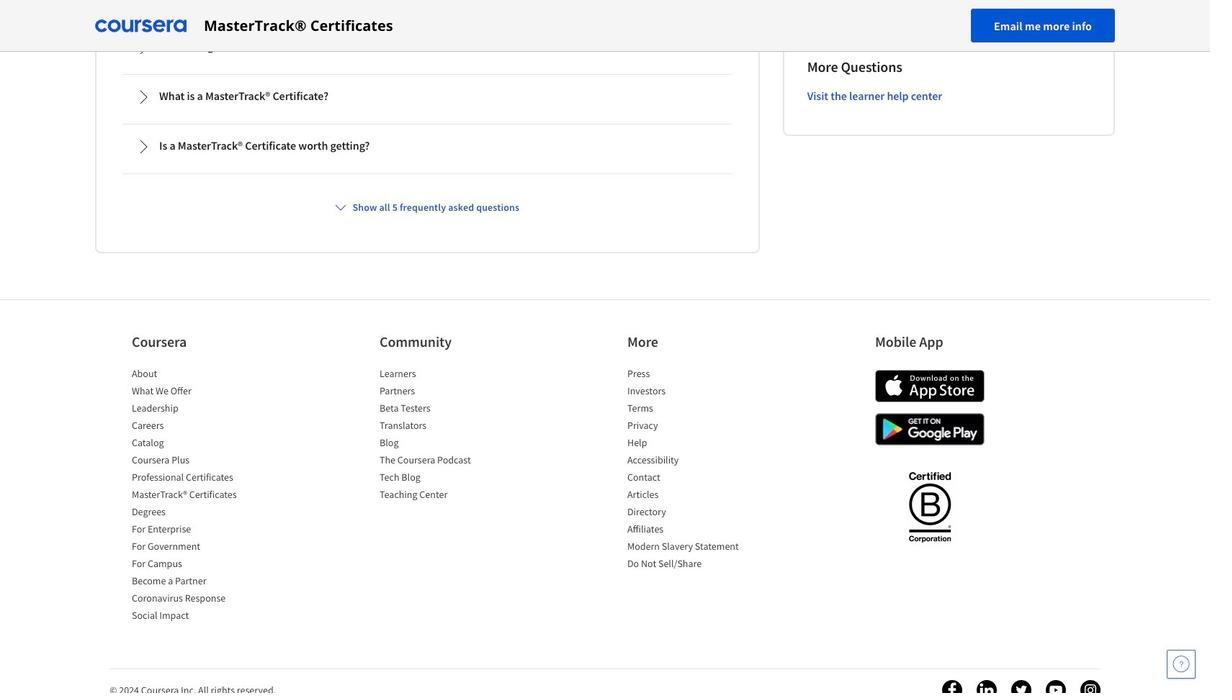 Task type: describe. For each thing, give the bounding box(es) containing it.
coursera instagram image
[[1081, 681, 1101, 694]]

2 list from the left
[[380, 367, 502, 505]]

collapsed list
[[120, 22, 735, 177]]

logo of certified b corporation image
[[900, 464, 959, 551]]

download on the app store image
[[875, 370, 985, 403]]

coursera twitter image
[[1012, 681, 1032, 694]]

3 list from the left
[[628, 367, 750, 574]]

1 list from the left
[[132, 367, 254, 626]]



Task type: vqa. For each thing, say whether or not it's contained in the screenshot.
list item
yes



Task type: locate. For each thing, give the bounding box(es) containing it.
coursera image
[[95, 14, 187, 37]]

help center image
[[1173, 656, 1190, 674]]

coursera linkedin image
[[977, 681, 997, 694]]

list
[[132, 367, 254, 626], [380, 367, 502, 505], [628, 367, 750, 574]]

1 horizontal spatial list
[[380, 367, 502, 505]]

0 horizontal spatial list
[[132, 367, 254, 626]]

list item
[[132, 367, 254, 384], [380, 367, 502, 384], [628, 367, 750, 384], [132, 384, 254, 401], [380, 384, 502, 401], [628, 384, 750, 401], [132, 401, 254, 419], [380, 401, 502, 419], [628, 401, 750, 419], [132, 419, 254, 436], [380, 419, 502, 436], [628, 419, 750, 436], [132, 436, 254, 453], [380, 436, 502, 453], [628, 436, 750, 453], [132, 453, 254, 471], [380, 453, 502, 471], [628, 453, 750, 471], [132, 471, 254, 488], [380, 471, 502, 488], [628, 471, 750, 488], [132, 488, 254, 505], [380, 488, 502, 505], [628, 488, 750, 505], [132, 505, 254, 522], [628, 505, 750, 522], [132, 522, 254, 540], [628, 522, 750, 540], [132, 540, 254, 557], [628, 540, 750, 557], [132, 557, 254, 574], [628, 557, 750, 574], [132, 574, 254, 592], [132, 592, 254, 609], [132, 609, 254, 626]]

coursera facebook image
[[942, 681, 963, 694]]

2 horizontal spatial list
[[628, 367, 750, 574]]

coursera youtube image
[[1046, 681, 1066, 694]]

get it on google play image
[[875, 414, 985, 446]]



